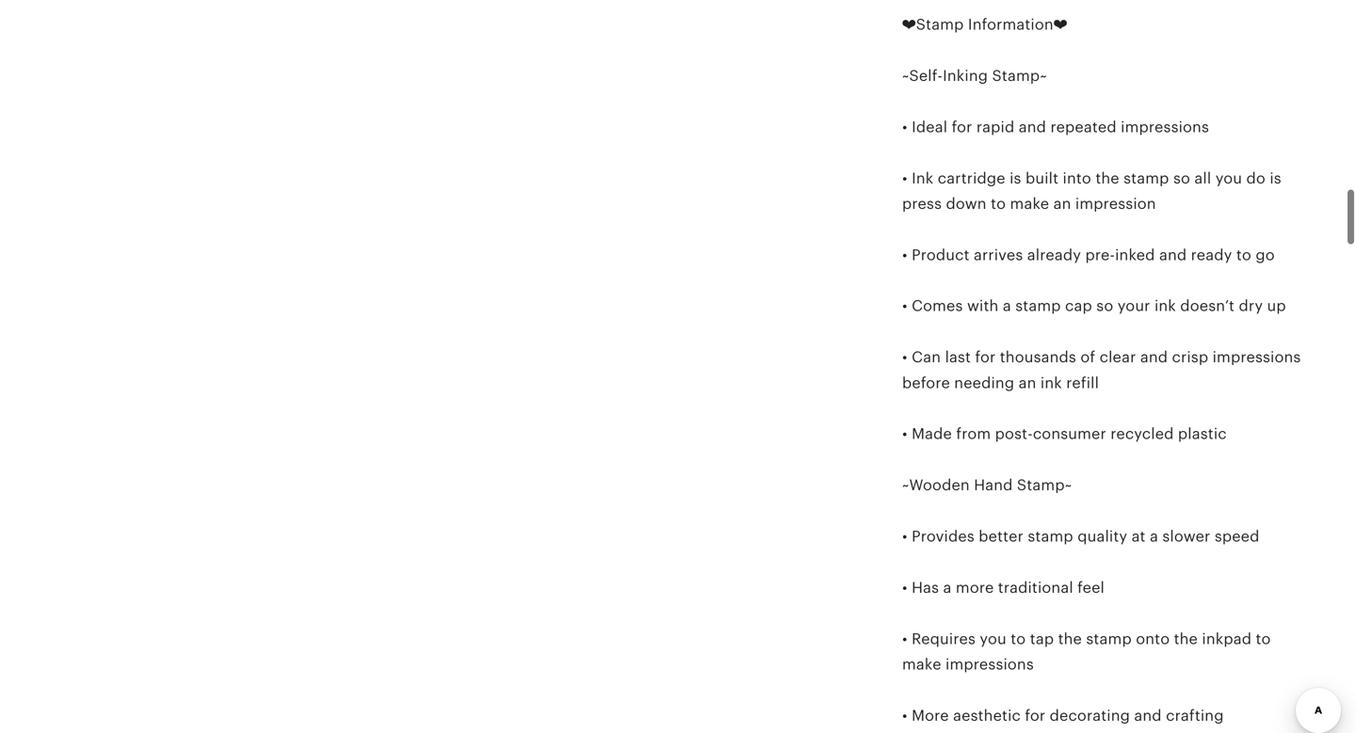 Task type: vqa. For each thing, say whether or not it's contained in the screenshot.
needing
yes



Task type: locate. For each thing, give the bounding box(es) containing it.
• comes with a stamp cap so your ink doesn't dry up
[[902, 298, 1286, 315]]

• ideal for rapid and repeated impressions
[[902, 119, 1209, 135]]

0 vertical spatial a
[[1003, 298, 1011, 315]]

has
[[912, 580, 939, 596]]

• can last for thousands of clear and crisp impressions before needing an ink refill
[[902, 349, 1301, 392]]

1 vertical spatial make
[[902, 656, 941, 673]]

stamp left onto
[[1086, 631, 1132, 648]]

ideal
[[912, 119, 948, 135]]

0 vertical spatial so
[[1173, 170, 1190, 187]]

2 • from the top
[[902, 170, 907, 187]]

• left can
[[902, 349, 907, 366]]

so
[[1173, 170, 1190, 187], [1096, 298, 1113, 315]]

1 horizontal spatial you
[[1215, 170, 1242, 187]]

0 horizontal spatial so
[[1096, 298, 1113, 315]]

• left provides
[[902, 528, 907, 545]]

2 vertical spatial impressions
[[945, 656, 1034, 673]]

• left ink
[[902, 170, 907, 187]]

stamp~ right hand
[[1017, 477, 1072, 494]]

1 vertical spatial ink
[[1040, 375, 1062, 392]]

ink inside '• can last for thousands of clear and crisp impressions before needing an ink refill'
[[1040, 375, 1062, 392]]

the
[[1096, 170, 1119, 187], [1058, 631, 1082, 648], [1174, 631, 1198, 648]]

stamp~ down information❤
[[992, 67, 1047, 84]]

an down thousands
[[1019, 375, 1036, 392]]

cap
[[1065, 298, 1092, 315]]

make inside • ink cartridge is built into the stamp so all you do is press down to make an impression
[[1010, 195, 1049, 212]]

ink right your
[[1154, 298, 1176, 315]]

ink down thousands
[[1040, 375, 1062, 392]]

thousands
[[1000, 349, 1076, 366]]

0 vertical spatial ink
[[1154, 298, 1176, 315]]

• inside • requires you to tap the stamp onto the inkpad to make impressions
[[902, 631, 907, 648]]

speed
[[1215, 528, 1260, 545]]

1 horizontal spatial for
[[975, 349, 996, 366]]

• left "made"
[[902, 426, 907, 443]]

for up needing
[[975, 349, 996, 366]]

• for • requires you to tap the stamp onto the inkpad to make impressions
[[902, 631, 907, 648]]

cartridge
[[938, 170, 1005, 187]]

2 is from the left
[[1270, 170, 1281, 187]]

stamp up impression
[[1124, 170, 1169, 187]]

for right ideal
[[952, 119, 972, 135]]

1 vertical spatial impressions
[[1213, 349, 1301, 366]]

you left tap
[[980, 631, 1007, 648]]

to right down
[[991, 195, 1006, 212]]

• left ideal
[[902, 119, 907, 135]]

0 horizontal spatial impressions
[[945, 656, 1034, 673]]

• for • has a more traditional feel
[[902, 580, 907, 596]]

0 vertical spatial stamp~
[[992, 67, 1047, 84]]

stamp~
[[992, 67, 1047, 84], [1017, 477, 1072, 494]]

•
[[902, 119, 907, 135], [902, 170, 907, 187], [902, 247, 907, 264], [902, 298, 907, 315], [902, 349, 907, 366], [902, 426, 907, 443], [902, 528, 907, 545], [902, 580, 907, 596], [902, 631, 907, 648], [902, 708, 907, 724]]

• left has
[[902, 580, 907, 596]]

• left the comes
[[902, 298, 907, 315]]

impressions
[[1121, 119, 1209, 135], [1213, 349, 1301, 366], [945, 656, 1034, 673]]

1 vertical spatial a
[[1150, 528, 1158, 545]]

1 horizontal spatial impressions
[[1121, 119, 1209, 135]]

last
[[945, 349, 971, 366]]

~self-inking stamp~
[[902, 67, 1047, 84]]

• inside '• can last for thousands of clear and crisp impressions before needing an ink refill'
[[902, 349, 907, 366]]

stamp left cap
[[1015, 298, 1061, 315]]

a
[[1003, 298, 1011, 315], [1150, 528, 1158, 545], [943, 580, 952, 596]]

1 horizontal spatial is
[[1270, 170, 1281, 187]]

a right at
[[1150, 528, 1158, 545]]

0 horizontal spatial you
[[980, 631, 1007, 648]]

you
[[1215, 170, 1242, 187], [980, 631, 1007, 648]]

so right cap
[[1096, 298, 1113, 315]]

0 vertical spatial you
[[1215, 170, 1242, 187]]

0 horizontal spatial make
[[902, 656, 941, 673]]

7 • from the top
[[902, 528, 907, 545]]

2 horizontal spatial impressions
[[1213, 349, 1301, 366]]

stamp inside • ink cartridge is built into the stamp so all you do is press down to make an impression
[[1124, 170, 1169, 187]]

consumer
[[1033, 426, 1106, 443]]

more
[[912, 708, 949, 724]]

pre-
[[1085, 247, 1115, 264]]

and left crisp
[[1140, 349, 1168, 366]]

• left more
[[902, 708, 907, 724]]

impressions down dry
[[1213, 349, 1301, 366]]

for inside '• can last for thousands of clear and crisp impressions before needing an ink refill'
[[975, 349, 996, 366]]

1 • from the top
[[902, 119, 907, 135]]

• for • more aesthetic for decorating and crafting
[[902, 708, 907, 724]]

1 vertical spatial an
[[1019, 375, 1036, 392]]

5 • from the top
[[902, 349, 907, 366]]

0 horizontal spatial the
[[1058, 631, 1082, 648]]

a right has
[[943, 580, 952, 596]]

impressions up all
[[1121, 119, 1209, 135]]

8 • from the top
[[902, 580, 907, 596]]

impression
[[1075, 195, 1156, 212]]

10 • from the top
[[902, 708, 907, 724]]

and
[[1019, 119, 1046, 135], [1159, 247, 1187, 264], [1140, 349, 1168, 366], [1134, 708, 1162, 724]]

2 horizontal spatial for
[[1025, 708, 1045, 724]]

1 vertical spatial so
[[1096, 298, 1113, 315]]

to inside • ink cartridge is built into the stamp so all you do is press down to make an impression
[[991, 195, 1006, 212]]

0 horizontal spatial is
[[1010, 170, 1021, 187]]

• for • can last for thousands of clear and crisp impressions before needing an ink refill
[[902, 349, 907, 366]]

stamp
[[1124, 170, 1169, 187], [1015, 298, 1061, 315], [1028, 528, 1073, 545], [1086, 631, 1132, 648]]

0 vertical spatial an
[[1053, 195, 1071, 212]]

1 vertical spatial for
[[975, 349, 996, 366]]

and right inked
[[1159, 247, 1187, 264]]

0 vertical spatial make
[[1010, 195, 1049, 212]]

1 horizontal spatial make
[[1010, 195, 1049, 212]]

9 • from the top
[[902, 631, 907, 648]]

make down requires
[[902, 656, 941, 673]]

the right tap
[[1058, 631, 1082, 648]]

post-
[[995, 426, 1033, 443]]

impressions up the aesthetic
[[945, 656, 1034, 673]]

• for • product arrives already pre-inked and ready to go
[[902, 247, 907, 264]]

2 vertical spatial for
[[1025, 708, 1045, 724]]

~wooden hand stamp~
[[902, 477, 1072, 494]]

2 horizontal spatial the
[[1174, 631, 1198, 648]]

3 • from the top
[[902, 247, 907, 264]]

go
[[1256, 247, 1275, 264]]

1 horizontal spatial a
[[1003, 298, 1011, 315]]

rapid
[[976, 119, 1015, 135]]

1 horizontal spatial an
[[1053, 195, 1071, 212]]

the up impression
[[1096, 170, 1119, 187]]

is
[[1010, 170, 1021, 187], [1270, 170, 1281, 187]]

into
[[1063, 170, 1091, 187]]

1 vertical spatial you
[[980, 631, 1007, 648]]

needing
[[954, 375, 1014, 392]]

• requires you to tap the stamp onto the inkpad to make impressions
[[902, 631, 1271, 673]]

an down into
[[1053, 195, 1071, 212]]

repeated
[[1050, 119, 1117, 135]]

~wooden
[[902, 477, 970, 494]]

is left built on the top of page
[[1010, 170, 1021, 187]]

provides
[[912, 528, 975, 545]]

quality
[[1077, 528, 1127, 545]]

to
[[991, 195, 1006, 212], [1236, 247, 1251, 264], [1011, 631, 1026, 648], [1256, 631, 1271, 648]]

1 horizontal spatial the
[[1096, 170, 1119, 187]]

a right the "with"
[[1003, 298, 1011, 315]]

dry
[[1239, 298, 1263, 315]]

• left product
[[902, 247, 907, 264]]

is right do
[[1270, 170, 1281, 187]]

0 horizontal spatial a
[[943, 580, 952, 596]]

you right all
[[1215, 170, 1242, 187]]

press
[[902, 195, 942, 212]]

1 horizontal spatial so
[[1173, 170, 1190, 187]]

so left all
[[1173, 170, 1190, 187]]

for right the aesthetic
[[1025, 708, 1045, 724]]

• for • provides better stamp quality at a slower speed
[[902, 528, 907, 545]]

with
[[967, 298, 999, 315]]

2 horizontal spatial a
[[1150, 528, 1158, 545]]

0 horizontal spatial an
[[1019, 375, 1036, 392]]

the right onto
[[1174, 631, 1198, 648]]

1 vertical spatial stamp~
[[1017, 477, 1072, 494]]

• left requires
[[902, 631, 907, 648]]

impressions inside '• can last for thousands of clear and crisp impressions before needing an ink refill'
[[1213, 349, 1301, 366]]

• more aesthetic for decorating and crafting
[[902, 708, 1224, 724]]

onto
[[1136, 631, 1170, 648]]

0 vertical spatial impressions
[[1121, 119, 1209, 135]]

your
[[1118, 298, 1150, 315]]

and right rapid
[[1019, 119, 1046, 135]]

make
[[1010, 195, 1049, 212], [902, 656, 941, 673]]

clear
[[1100, 349, 1136, 366]]

0 vertical spatial for
[[952, 119, 972, 135]]

make down built on the top of page
[[1010, 195, 1049, 212]]

6 • from the top
[[902, 426, 907, 443]]

to left go
[[1236, 247, 1251, 264]]

0 horizontal spatial ink
[[1040, 375, 1062, 392]]

crafting
[[1166, 708, 1224, 724]]

• inside • ink cartridge is built into the stamp so all you do is press down to make an impression
[[902, 170, 907, 187]]

ink
[[1154, 298, 1176, 315], [1040, 375, 1062, 392]]

do
[[1246, 170, 1266, 187]]

• for • comes with a stamp cap so your ink doesn't dry up
[[902, 298, 907, 315]]

for
[[952, 119, 972, 135], [975, 349, 996, 366], [1025, 708, 1045, 724]]

doesn't
[[1180, 298, 1235, 315]]

4 • from the top
[[902, 298, 907, 315]]

crisp
[[1172, 349, 1208, 366]]

1 horizontal spatial ink
[[1154, 298, 1176, 315]]

traditional
[[998, 580, 1073, 596]]

an
[[1053, 195, 1071, 212], [1019, 375, 1036, 392]]

an inside '• can last for thousands of clear and crisp impressions before needing an ink refill'
[[1019, 375, 1036, 392]]



Task type: describe. For each thing, give the bounding box(es) containing it.
• for • made from post-consumer recycled plastic
[[902, 426, 907, 443]]

• for • ideal for rapid and repeated impressions
[[902, 119, 907, 135]]

tap
[[1030, 631, 1054, 648]]

made
[[912, 426, 952, 443]]

of
[[1080, 349, 1095, 366]]

inkpad
[[1202, 631, 1252, 648]]

more
[[956, 580, 994, 596]]

decorating
[[1050, 708, 1130, 724]]

all
[[1194, 170, 1211, 187]]

aesthetic
[[953, 708, 1021, 724]]

impressions inside • requires you to tap the stamp onto the inkpad to make impressions
[[945, 656, 1034, 673]]

you inside • ink cartridge is built into the stamp so all you do is press down to make an impression
[[1215, 170, 1242, 187]]

• product arrives already pre-inked and ready to go
[[902, 247, 1275, 264]]

arrives
[[974, 247, 1023, 264]]

up
[[1267, 298, 1286, 315]]

inking
[[943, 67, 988, 84]]

inked
[[1115, 247, 1155, 264]]

better
[[979, 528, 1024, 545]]

at
[[1131, 528, 1146, 545]]

• has a more traditional feel
[[902, 580, 1105, 596]]

• provides better stamp quality at a slower speed
[[902, 528, 1260, 545]]

ready
[[1191, 247, 1232, 264]]

• made from post-consumer recycled plastic
[[902, 426, 1227, 443]]

you inside • requires you to tap the stamp onto the inkpad to make impressions
[[980, 631, 1007, 648]]

down
[[946, 195, 987, 212]]

recycled
[[1110, 426, 1174, 443]]

comes
[[912, 298, 963, 315]]

plastic
[[1178, 426, 1227, 443]]

and left crafting
[[1134, 708, 1162, 724]]

❤stamp
[[902, 16, 964, 33]]

feel
[[1077, 580, 1105, 596]]

refill
[[1066, 375, 1099, 392]]

slower
[[1162, 528, 1210, 545]]

an inside • ink cartridge is built into the stamp so all you do is press down to make an impression
[[1053, 195, 1071, 212]]

so inside • ink cartridge is built into the stamp so all you do is press down to make an impression
[[1173, 170, 1190, 187]]

0 horizontal spatial for
[[952, 119, 972, 135]]

and inside '• can last for thousands of clear and crisp impressions before needing an ink refill'
[[1140, 349, 1168, 366]]

before
[[902, 375, 950, 392]]

for for last
[[975, 349, 996, 366]]

stamp~ for ~self-inking stamp~
[[992, 67, 1047, 84]]

product
[[912, 247, 970, 264]]

stamp inside • requires you to tap the stamp onto the inkpad to make impressions
[[1086, 631, 1132, 648]]

~self-
[[902, 67, 943, 84]]

1 is from the left
[[1010, 170, 1021, 187]]

❤stamp information❤
[[902, 16, 1067, 33]]

requires
[[912, 631, 976, 648]]

built
[[1025, 170, 1059, 187]]

to left tap
[[1011, 631, 1026, 648]]

the inside • ink cartridge is built into the stamp so all you do is press down to make an impression
[[1096, 170, 1119, 187]]

stamp right the better
[[1028, 528, 1073, 545]]

stamp~ for ~wooden hand stamp~
[[1017, 477, 1072, 494]]

already
[[1027, 247, 1081, 264]]

to right inkpad
[[1256, 631, 1271, 648]]

hand
[[974, 477, 1013, 494]]

can
[[912, 349, 941, 366]]

from
[[956, 426, 991, 443]]

information❤
[[968, 16, 1067, 33]]

• ink cartridge is built into the stamp so all you do is press down to make an impression
[[902, 170, 1281, 212]]

• for • ink cartridge is built into the stamp so all you do is press down to make an impression
[[902, 170, 907, 187]]

ink
[[912, 170, 934, 187]]

2 vertical spatial a
[[943, 580, 952, 596]]

make inside • requires you to tap the stamp onto the inkpad to make impressions
[[902, 656, 941, 673]]

for for aesthetic
[[1025, 708, 1045, 724]]



